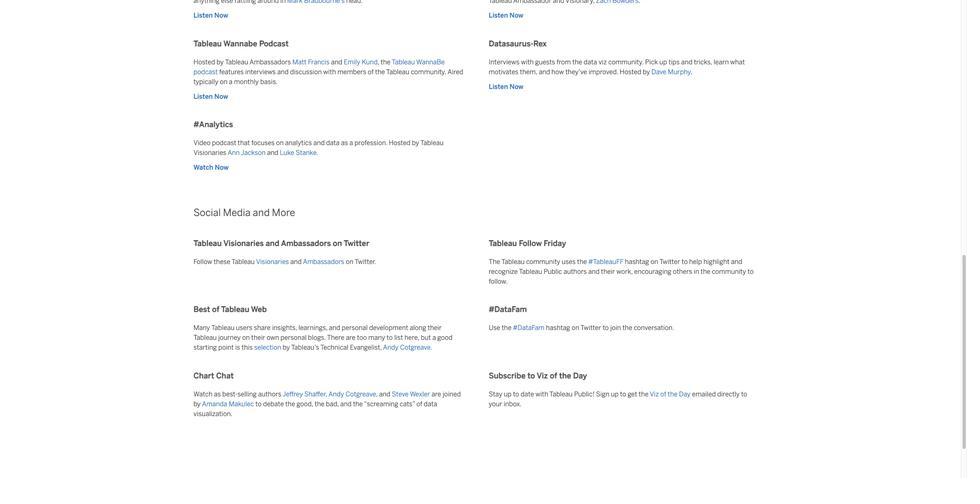 Task type: vqa. For each thing, say whether or not it's contained in the screenshot.
Data
yes



Task type: describe. For each thing, give the bounding box(es) containing it.
subscribe to viz of the day
[[489, 371, 587, 381]]

tableau wannabe podcast
[[194, 39, 289, 48]]

hashtag inside the hashtag on twitter to help highlight and recognize tableau public authors and their work, encouraging others in the community to follow.
[[625, 258, 649, 266]]

data inside interviews with guests from the data viz community. pick up tips and tricks, learn what motivates them, and how they've improved. hosted by
[[584, 58, 597, 66]]

now up wannabe
[[214, 12, 228, 19]]

hashtag on twitter to help highlight and recognize tableau public authors and their work, encouraging others in the community to follow.
[[489, 258, 754, 285]]

cats"
[[400, 400, 415, 408]]

and inside the features interviews and discussion with members of the tableau community. aired typically on a monthly basis.
[[277, 68, 289, 76]]

matt
[[292, 58, 307, 66]]

, up "screaming
[[376, 390, 378, 398]]

good
[[438, 334, 453, 342]]

and inside video podcast that focuses on analytics and data as a profession. hosted by tableau visionaries
[[313, 139, 325, 147]]

watch for watch as best-selling authors jeffrey shaffer , andy cotgreave , and steve wexler
[[194, 390, 213, 398]]

evangelist,
[[350, 344, 382, 352]]

data inside to debate the good, the bad, and the "screaming cats" of data visualization.
[[424, 400, 437, 408]]

and inside to debate the good, the bad, and the "screaming cats" of data visualization.
[[340, 400, 352, 408]]

to inside to debate the good, the bad, and the "screaming cats" of data visualization.
[[256, 400, 262, 408]]

now for datasaurus-rex
[[510, 83, 524, 91]]

#analytics
[[194, 120, 233, 129]]

2 vertical spatial their
[[251, 334, 265, 342]]

social media and more
[[194, 207, 295, 219]]

datasaurus-rex
[[489, 39, 547, 48]]

the right use
[[502, 324, 512, 332]]

and up murphy
[[681, 58, 693, 66]]

1 horizontal spatial up
[[611, 390, 619, 398]]

tricks,
[[694, 58, 712, 66]]

interviews with guests from the data viz community. pick up tips and tricks, learn what motivates them, and how they've improved. hosted by
[[489, 58, 745, 76]]

too
[[357, 334, 367, 342]]

1 horizontal spatial andy
[[383, 344, 399, 352]]

community. inside interviews with guests from the data viz community. pick up tips and tricks, learn what motivates them, and how they've improved. hosted by
[[609, 58, 644, 66]]

the down jeffrey
[[285, 400, 295, 408]]

tableau's
[[291, 344, 319, 352]]

0 vertical spatial day
[[573, 371, 587, 381]]

their inside the hashtag on twitter to help highlight and recognize tableau public authors and their work, encouraging others in the community to follow.
[[601, 268, 615, 275]]

listen now link up datasaurus-
[[489, 11, 524, 21]]

watch as best-selling authors jeffrey shaffer , andy cotgreave , and steve wexler
[[194, 390, 430, 398]]

0 horizontal spatial viz
[[537, 371, 548, 381]]

up inside interviews with guests from the data viz community. pick up tips and tricks, learn what motivates them, and how they've improved. hosted by
[[660, 58, 667, 66]]

best
[[194, 305, 210, 314]]

own
[[267, 334, 279, 342]]

from
[[557, 58, 571, 66]]

chart chat
[[194, 371, 234, 381]]

"screaming
[[364, 400, 398, 408]]

0 vertical spatial follow
[[519, 239, 542, 248]]

community. inside the features interviews and discussion with members of the tableau community. aired typically on a monthly basis.
[[411, 68, 446, 76]]

ann
[[228, 149, 240, 157]]

basis.
[[260, 78, 278, 86]]

good,
[[297, 400, 313, 408]]

1 vertical spatial as
[[214, 390, 221, 398]]

jackson
[[241, 149, 266, 157]]

chart
[[194, 371, 214, 381]]

a inside video podcast that focuses on analytics and data as a profession. hosted by tableau visionaries
[[350, 139, 353, 147]]

dave
[[652, 68, 667, 76]]

ambassadors link
[[303, 258, 344, 266]]

amanda makulec
[[202, 400, 254, 408]]

many tableau users share insights, learnings, and personal development along their tableau journey on their own personal blogs. there are too many to list here, but a good starting point is this
[[194, 324, 453, 352]]

2 vertical spatial visionaries
[[256, 258, 289, 266]]

1 vertical spatial authors
[[258, 390, 281, 398]]

twitter for use the #datafam hashtag on twitter to join the conversation.
[[581, 324, 601, 332]]

twitter.
[[355, 258, 377, 266]]

learn
[[714, 58, 729, 66]]

date
[[521, 390, 534, 398]]

of right get
[[661, 390, 667, 398]]

watch now link
[[194, 163, 229, 173]]

tableau inside tableau wannabe podcast
[[392, 58, 415, 66]]

viz
[[599, 58, 607, 66]]

hosted inside interviews with guests from the data viz community. pick up tips and tricks, learn what motivates them, and how they've improved. hosted by
[[620, 68, 642, 76]]

1 horizontal spatial cotgreave
[[400, 344, 431, 352]]

data inside video podcast that focuses on analytics and data as a profession. hosted by tableau visionaries
[[326, 139, 340, 147]]

selection link
[[254, 344, 281, 352]]

focuses
[[251, 139, 275, 147]]

1 horizontal spatial .
[[431, 344, 432, 352]]

now for #analytics
[[215, 164, 229, 172]]

to inside "emailed directly to your inbox."
[[741, 390, 748, 398]]

work,
[[617, 268, 633, 275]]

listen for listen now link below motivates
[[489, 83, 508, 91]]

luke
[[280, 149, 294, 157]]

how
[[552, 68, 564, 76]]

list
[[394, 334, 403, 342]]

point
[[218, 344, 234, 352]]

of up stay up to date with tableau public! sign up to get the viz of the day
[[550, 371, 557, 381]]

community inside the hashtag on twitter to help highlight and recognize tableau public authors and their work, encouraging others in the community to follow.
[[712, 268, 746, 275]]

there
[[327, 334, 345, 342]]

now for tableau wannabe podcast
[[214, 93, 228, 100]]

wexler
[[410, 390, 430, 398]]

listen now link up wannabe
[[194, 11, 228, 21]]

on inside the hashtag on twitter to help highlight and recognize tableau public authors and their work, encouraging others in the community to follow.
[[651, 258, 658, 266]]

#tableauff
[[589, 258, 624, 266]]

0 horizontal spatial andy
[[329, 390, 344, 398]]

0 horizontal spatial cotgreave
[[346, 390, 376, 398]]

luke stanke link
[[280, 149, 317, 157]]

the down 'shaffer'
[[315, 400, 325, 408]]

0 horizontal spatial hosted
[[194, 58, 215, 66]]

inbox.
[[504, 400, 522, 408]]

podcast inside tableau wannabe podcast
[[194, 68, 218, 76]]

uses
[[562, 258, 576, 266]]

what
[[731, 58, 745, 66]]

authors inside the hashtag on twitter to help highlight and recognize tableau public authors and their work, encouraging others in the community to follow.
[[564, 268, 587, 275]]

and right highlight
[[731, 258, 743, 266]]

0 horizontal spatial follow
[[194, 258, 212, 266]]

listen now link down typically
[[194, 92, 228, 102]]

makulec
[[229, 400, 254, 408]]

with for stay up to date with tableau public! sign up to get the viz of the day
[[536, 390, 548, 398]]

ann jackson link
[[228, 149, 266, 157]]

tableau inside video podcast that focuses on analytics and data as a profession. hosted by tableau visionaries
[[421, 139, 444, 147]]

social
[[194, 207, 221, 219]]

dave murphy link
[[652, 68, 691, 76]]

more
[[272, 207, 295, 219]]

the right uses
[[577, 258, 587, 266]]

features interviews and discussion with members of the tableau community. aired typically on a monthly basis.
[[194, 68, 464, 86]]

typically
[[194, 78, 218, 86]]

0 horizontal spatial up
[[504, 390, 512, 398]]

stay
[[489, 390, 503, 398]]

1 vertical spatial visionaries
[[224, 239, 264, 248]]

many
[[368, 334, 385, 342]]

discussion
[[290, 68, 322, 76]]

recognize
[[489, 268, 518, 275]]

tableau follow friday
[[489, 239, 566, 248]]

to inside many tableau users share insights, learnings, and personal development along their tableau journey on their own personal blogs. there are too many to list here, but a good starting point is this
[[387, 334, 393, 342]]

joined
[[443, 390, 461, 398]]

1 vertical spatial personal
[[281, 334, 307, 342]]

and up visionaries link
[[266, 239, 279, 248]]

directly
[[718, 390, 740, 398]]

debate
[[263, 400, 284, 408]]

emily kund link
[[344, 58, 378, 66]]

these
[[214, 258, 230, 266]]

the right get
[[639, 390, 649, 398]]

of inside the features interviews and discussion with members of the tableau community. aired typically on a monthly basis.
[[368, 68, 374, 76]]

watch for watch now
[[194, 164, 213, 172]]

steve
[[392, 390, 409, 398]]

emailed directly to your inbox.
[[489, 390, 748, 408]]



Task type: locate. For each thing, give the bounding box(es) containing it.
0 horizontal spatial andy cotgreave link
[[329, 390, 376, 398]]

the right in
[[701, 268, 711, 275]]

on left join
[[572, 324, 579, 332]]

hosted right profession.
[[389, 139, 411, 147]]

along
[[410, 324, 426, 332]]

listen now up datasaurus-
[[489, 12, 524, 19]]

follow
[[519, 239, 542, 248], [194, 258, 212, 266]]

0 horizontal spatial .
[[317, 149, 318, 157]]

1 horizontal spatial andy cotgreave link
[[383, 344, 431, 352]]

on up this at the left bottom
[[242, 334, 250, 342]]

andy cotgreave link for best of tableau web
[[383, 344, 431, 352]]

on left twitter.
[[346, 258, 354, 266]]

0 vertical spatial are
[[346, 334, 356, 342]]

1 horizontal spatial data
[[424, 400, 437, 408]]

on inside many tableau users share insights, learnings, and personal development along their tableau journey on their own personal blogs. there are too many to list here, but a good starting point is this
[[242, 334, 250, 342]]

share
[[254, 324, 271, 332]]

as
[[341, 139, 348, 147], [214, 390, 221, 398]]

1 vertical spatial andy cotgreave link
[[329, 390, 376, 398]]

are left too
[[346, 334, 356, 342]]

data down 'wexler'
[[424, 400, 437, 408]]

with inside interviews with guests from the data viz community. pick up tips and tricks, learn what motivates them, and how they've improved. hosted by
[[521, 58, 534, 66]]

community. down wannabe
[[411, 68, 446, 76]]

in
[[694, 268, 699, 275]]

wannabe
[[416, 58, 445, 66]]

0 horizontal spatial day
[[573, 371, 587, 381]]

0 vertical spatial twitter
[[344, 239, 369, 248]]

a inside the features interviews and discussion with members of the tableau community. aired typically on a monthly basis.
[[229, 78, 233, 86]]

and left more
[[253, 207, 270, 219]]

1 vertical spatial viz
[[650, 390, 659, 398]]

1 vertical spatial a
[[350, 139, 353, 147]]

hosted inside video podcast that focuses on analytics and data as a profession. hosted by tableau visionaries
[[389, 139, 411, 147]]

andy cotgreave link for chart chat
[[329, 390, 376, 398]]

ambassadors
[[250, 58, 291, 66], [281, 239, 331, 248], [303, 258, 344, 266]]

the
[[381, 58, 391, 66], [573, 58, 582, 66], [375, 68, 385, 76], [577, 258, 587, 266], [701, 268, 711, 275], [502, 324, 512, 332], [623, 324, 633, 332], [559, 371, 571, 381], [639, 390, 649, 398], [668, 390, 678, 398], [285, 400, 295, 408], [315, 400, 325, 408], [353, 400, 363, 408]]

of down kund
[[368, 68, 374, 76]]

1 horizontal spatial day
[[679, 390, 691, 398]]

follow left friday
[[519, 239, 542, 248]]

2 horizontal spatial their
[[601, 268, 615, 275]]

kund
[[362, 58, 378, 66]]

0 horizontal spatial as
[[214, 390, 221, 398]]

0 vertical spatial ambassadors
[[250, 58, 291, 66]]

with
[[521, 58, 534, 66], [323, 68, 336, 76], [536, 390, 548, 398]]

community down highlight
[[712, 268, 746, 275]]

motivates
[[489, 68, 519, 76]]

listen for listen now link over wannabe
[[194, 12, 213, 19]]

data left viz
[[584, 58, 597, 66]]

0 vertical spatial personal
[[342, 324, 368, 332]]

listen now link down motivates
[[489, 82, 524, 92]]

0 vertical spatial their
[[601, 268, 615, 275]]

listen now up wannabe
[[194, 12, 228, 19]]

the up they've
[[573, 58, 582, 66]]

listen now for listen now link below motivates
[[489, 83, 524, 91]]

1 horizontal spatial community
[[712, 268, 746, 275]]

0 vertical spatial authors
[[564, 268, 587, 275]]

0 horizontal spatial twitter
[[344, 239, 369, 248]]

are inside many tableau users share insights, learnings, and personal development along their tableau journey on their own personal blogs. there are too many to list here, but a good starting point is this
[[346, 334, 356, 342]]

ambassadors for tableau
[[250, 58, 291, 66]]

now up datasaurus-rex
[[510, 12, 524, 19]]

on up encouraging
[[651, 258, 658, 266]]

podcast
[[259, 39, 289, 48]]

2 vertical spatial data
[[424, 400, 437, 408]]

hosted by tableau ambassadors matt francis and emily kund , the
[[194, 58, 392, 66]]

listen now link
[[194, 11, 228, 21], [489, 11, 524, 21], [489, 82, 524, 92], [194, 92, 228, 102]]

personal up too
[[342, 324, 368, 332]]

0 vertical spatial data
[[584, 58, 597, 66]]

the inside the hashtag on twitter to help highlight and recognize tableau public authors and their work, encouraging others in the community to follow.
[[701, 268, 711, 275]]

watch up amanda
[[194, 390, 213, 398]]

development
[[369, 324, 408, 332]]

but
[[421, 334, 431, 342]]

jeffrey shaffer link
[[283, 390, 326, 398]]

0 vertical spatial with
[[521, 58, 534, 66]]

by inside interviews with guests from the data viz community. pick up tips and tricks, learn what motivates them, and how they've improved. hosted by
[[643, 68, 650, 76]]

and up "screaming
[[379, 390, 390, 398]]

0 vertical spatial hashtag
[[625, 258, 649, 266]]

of down 'wexler'
[[417, 400, 422, 408]]

1 vertical spatial hashtag
[[546, 324, 570, 332]]

the up stay up to date with tableau public! sign up to get the viz of the day
[[559, 371, 571, 381]]

interviews
[[489, 58, 520, 66]]

and down guests
[[539, 68, 550, 76]]

#tableauff link
[[589, 258, 624, 266]]

the left "screaming
[[353, 400, 363, 408]]

amanda
[[202, 400, 227, 408]]

up up dave
[[660, 58, 667, 66]]

twitter for tableau visionaries and ambassadors on twitter
[[344, 239, 369, 248]]

tableau inside the hashtag on twitter to help highlight and recognize tableau public authors and their work, encouraging others in the community to follow.
[[519, 268, 542, 275]]

podcast up typically
[[194, 68, 218, 76]]

selection
[[254, 344, 281, 352]]

1 vertical spatial data
[[326, 139, 340, 147]]

1 vertical spatial community
[[712, 268, 746, 275]]

0 vertical spatial community.
[[609, 58, 644, 66]]

hosted right improved.
[[620, 68, 642, 76]]

this
[[242, 344, 253, 352]]

watch now
[[194, 164, 229, 172]]

day left emailed
[[679, 390, 691, 398]]

with inside the features interviews and discussion with members of the tableau community. aired typically on a monthly basis.
[[323, 68, 336, 76]]

#datafam right use
[[513, 324, 545, 332]]

ambassadors for and
[[281, 239, 331, 248]]

features
[[219, 68, 244, 76]]

day
[[573, 371, 587, 381], [679, 390, 691, 398]]

get
[[628, 390, 637, 398]]

shaffer
[[304, 390, 326, 398]]

now down typically
[[214, 93, 228, 100]]

profession.
[[355, 139, 388, 147]]

2 vertical spatial with
[[536, 390, 548, 398]]

follow.
[[489, 278, 508, 285]]

0 horizontal spatial are
[[346, 334, 356, 342]]

many
[[194, 324, 210, 332]]

with right date
[[536, 390, 548, 398]]

the left emailed
[[668, 390, 678, 398]]

twitter up others
[[660, 258, 680, 266]]

2 horizontal spatial data
[[584, 58, 597, 66]]

and down the #tableauff link
[[588, 268, 600, 275]]

1 vertical spatial their
[[428, 324, 442, 332]]

a
[[229, 78, 233, 86], [350, 139, 353, 147], [433, 334, 436, 342]]

on down features
[[220, 78, 227, 86]]

0 vertical spatial podcast
[[194, 68, 218, 76]]

personal down insights,
[[281, 334, 307, 342]]

1 horizontal spatial hashtag
[[625, 258, 649, 266]]

2 horizontal spatial up
[[660, 58, 667, 66]]

hosted
[[194, 58, 215, 66], [620, 68, 642, 76], [389, 139, 411, 147]]

listen for listen now link under typically
[[194, 93, 213, 100]]

best of tableau web
[[194, 305, 267, 314]]

hosted up typically
[[194, 58, 215, 66]]

0 horizontal spatial authors
[[258, 390, 281, 398]]

1 vertical spatial follow
[[194, 258, 212, 266]]

to debate the good, the bad, and the "screaming cats" of data visualization.
[[194, 400, 437, 418]]

1 horizontal spatial twitter
[[581, 324, 601, 332]]

a right the but
[[433, 334, 436, 342]]

andy down 'list' at the left of the page
[[383, 344, 399, 352]]

the inside interviews with guests from the data viz community. pick up tips and tricks, learn what motivates them, and how they've improved. hosted by
[[573, 58, 582, 66]]

1 vertical spatial hosted
[[620, 68, 642, 76]]

visionaries down tableau visionaries and ambassadors on twitter
[[256, 258, 289, 266]]

community
[[526, 258, 560, 266], [712, 268, 746, 275]]

the tableau community uses the #tableauff
[[489, 258, 624, 266]]

viz of the day link
[[650, 390, 691, 398]]

by inside "are joined by"
[[194, 400, 201, 408]]

now down ann
[[215, 164, 229, 172]]

starting
[[194, 344, 217, 352]]

1 watch from the top
[[194, 164, 213, 172]]

users
[[236, 324, 253, 332]]

technical
[[321, 344, 349, 352]]

1 vertical spatial .
[[317, 149, 318, 157]]

listen now down motivates
[[489, 83, 524, 91]]

by inside video podcast that focuses on analytics and data as a profession. hosted by tableau visionaries
[[412, 139, 419, 147]]

encouraging
[[634, 268, 672, 275]]

andy cotgreave link up "bad," on the bottom of page
[[329, 390, 376, 398]]

visionaries inside video podcast that focuses on analytics and data as a profession. hosted by tableau visionaries
[[194, 149, 226, 157]]

listen now for listen now link on top of datasaurus-
[[489, 12, 524, 19]]

tableau inside the features interviews and discussion with members of the tableau community. aired typically on a monthly basis.
[[386, 68, 410, 76]]

of right best
[[212, 305, 219, 314]]

0 horizontal spatial community.
[[411, 68, 446, 76]]

up right sign on the right bottom
[[611, 390, 619, 398]]

as inside video podcast that focuses on analytics and data as a profession. hosted by tableau visionaries
[[341, 139, 348, 147]]

is
[[235, 344, 240, 352]]

0 horizontal spatial their
[[251, 334, 265, 342]]

listen for listen now link on top of datasaurus-
[[489, 12, 508, 19]]

and up stanke
[[313, 139, 325, 147]]

1 vertical spatial with
[[323, 68, 336, 76]]

2 horizontal spatial twitter
[[660, 258, 680, 266]]

1 vertical spatial day
[[679, 390, 691, 398]]

them,
[[520, 68, 537, 76]]

authors down uses
[[564, 268, 587, 275]]

listen now for listen now link over wannabe
[[194, 12, 228, 19]]

emailed
[[692, 390, 716, 398]]

0 vertical spatial .
[[691, 68, 693, 76]]

, up "bad," on the bottom of page
[[326, 390, 327, 398]]

interviews
[[245, 68, 276, 76]]

up up the inbox.
[[504, 390, 512, 398]]

0 vertical spatial andy cotgreave link
[[383, 344, 431, 352]]

1 vertical spatial ambassadors
[[281, 239, 331, 248]]

0 vertical spatial watch
[[194, 164, 213, 172]]

andy up "bad," on the bottom of page
[[329, 390, 344, 398]]

2 horizontal spatial .
[[691, 68, 693, 76]]

as up amanda
[[214, 390, 221, 398]]

viz right subscribe in the right of the page
[[537, 371, 548, 381]]

1 horizontal spatial authors
[[564, 268, 587, 275]]

watch down video
[[194, 164, 213, 172]]

0 horizontal spatial hashtag
[[546, 324, 570, 332]]

ann jackson and luke stanke .
[[228, 149, 318, 157]]

0 vertical spatial visionaries
[[194, 149, 226, 157]]

their
[[601, 268, 615, 275], [428, 324, 442, 332], [251, 334, 265, 342]]

2 horizontal spatial a
[[433, 334, 436, 342]]

steve wexler link
[[392, 390, 430, 398]]

stanke
[[296, 149, 317, 157]]

2 vertical spatial a
[[433, 334, 436, 342]]

visionaries up the these
[[224, 239, 264, 248]]

on inside the features interviews and discussion with members of the tableau community. aired typically on a monthly basis.
[[220, 78, 227, 86]]

community. right viz
[[609, 58, 644, 66]]

data right analytics
[[326, 139, 340, 147]]

video podcast that focuses on analytics and data as a profession. hosted by tableau visionaries
[[194, 139, 444, 157]]

and
[[331, 58, 342, 66], [681, 58, 693, 66], [277, 68, 289, 76], [539, 68, 550, 76], [313, 139, 325, 147], [267, 149, 278, 157], [253, 207, 270, 219], [266, 239, 279, 248], [290, 258, 302, 266], [731, 258, 743, 266], [588, 268, 600, 275], [329, 324, 340, 332], [379, 390, 390, 398], [340, 400, 352, 408]]

1 horizontal spatial personal
[[342, 324, 368, 332]]

pick
[[645, 58, 658, 66]]

wannabe
[[224, 39, 257, 48]]

1 vertical spatial cotgreave
[[346, 390, 376, 398]]

follow left the these
[[194, 258, 212, 266]]

authors up debate
[[258, 390, 281, 398]]

are left joined
[[432, 390, 441, 398]]

0 horizontal spatial with
[[323, 68, 336, 76]]

of inside to debate the good, the bad, and the "screaming cats" of data visualization.
[[417, 400, 422, 408]]

1 horizontal spatial community.
[[609, 58, 644, 66]]

a left profession.
[[350, 139, 353, 147]]

2 watch from the top
[[194, 390, 213, 398]]

of
[[368, 68, 374, 76], [212, 305, 219, 314], [550, 371, 557, 381], [661, 390, 667, 398], [417, 400, 422, 408]]

rex
[[534, 39, 547, 48]]

as left profession.
[[341, 139, 348, 147]]

2 horizontal spatial hosted
[[620, 68, 642, 76]]

on inside video podcast that focuses on analytics and data as a profession. hosted by tableau visionaries
[[276, 139, 284, 147]]

,
[[378, 58, 379, 66], [326, 390, 327, 398], [376, 390, 378, 398]]

#datafam up use
[[489, 305, 527, 314]]

use the #datafam hashtag on twitter to join the conversation.
[[489, 324, 674, 332]]

that
[[238, 139, 250, 147]]

are
[[346, 334, 356, 342], [432, 390, 441, 398]]

and down focuses
[[267, 149, 278, 157]]

twitter left join
[[581, 324, 601, 332]]

0 vertical spatial hosted
[[194, 58, 215, 66]]

1 vertical spatial twitter
[[660, 258, 680, 266]]

twitter inside the hashtag on twitter to help highlight and recognize tableau public authors and their work, encouraging others in the community to follow.
[[660, 258, 680, 266]]

0 vertical spatial as
[[341, 139, 348, 147]]

podcast inside video podcast that focuses on analytics and data as a profession. hosted by tableau visionaries
[[212, 139, 236, 147]]

their down share
[[251, 334, 265, 342]]

best-
[[222, 390, 238, 398]]

sign
[[596, 390, 610, 398]]

tips
[[669, 58, 680, 66]]

1 horizontal spatial follow
[[519, 239, 542, 248]]

now down them, at the top right
[[510, 83, 524, 91]]

viz right get
[[650, 390, 659, 398]]

the right kund
[[381, 58, 391, 66]]

0 vertical spatial viz
[[537, 371, 548, 381]]

listen now for listen now link under typically
[[194, 93, 228, 100]]

1 horizontal spatial as
[[341, 139, 348, 147]]

the down kund
[[375, 68, 385, 76]]

2 vertical spatial twitter
[[581, 324, 601, 332]]

2 vertical spatial hosted
[[389, 139, 411, 147]]

1 horizontal spatial a
[[350, 139, 353, 147]]

are inside "are joined by"
[[432, 390, 441, 398]]

with for features interviews and discussion with members of the tableau community. aired typically on a monthly basis.
[[323, 68, 336, 76]]

and right "bad," on the bottom of page
[[340, 400, 352, 408]]

1 vertical spatial watch
[[194, 390, 213, 398]]

bad,
[[326, 400, 339, 408]]

0 vertical spatial #datafam
[[489, 305, 527, 314]]

your
[[489, 400, 502, 408]]

podcast up ann
[[212, 139, 236, 147]]

1 vertical spatial are
[[432, 390, 441, 398]]

1 horizontal spatial viz
[[650, 390, 659, 398]]

hashtag right '#datafam' link
[[546, 324, 570, 332]]

1 vertical spatial #datafam
[[513, 324, 545, 332]]

members
[[338, 68, 366, 76]]

andy cotgreave link down here, at the bottom of the page
[[383, 344, 431, 352]]

francis
[[308, 58, 330, 66]]

web
[[251, 305, 267, 314]]

0 horizontal spatial a
[[229, 78, 233, 86]]

their up the but
[[428, 324, 442, 332]]

and left emily
[[331, 58, 342, 66]]

1 horizontal spatial with
[[521, 58, 534, 66]]

improved.
[[589, 68, 619, 76]]

2 horizontal spatial with
[[536, 390, 548, 398]]

viz
[[537, 371, 548, 381], [650, 390, 659, 398]]

2 vertical spatial ambassadors
[[303, 258, 344, 266]]

and inside many tableau users share insights, learnings, and personal development along their tableau journey on their own personal blogs. there are too many to list here, but a good starting point is this
[[329, 324, 340, 332]]

0 horizontal spatial data
[[326, 139, 340, 147]]

0 horizontal spatial community
[[526, 258, 560, 266]]

and down tableau visionaries and ambassadors on twitter
[[290, 258, 302, 266]]

tableau wannabe podcast link
[[194, 58, 445, 76]]

on up ambassadors link
[[333, 239, 342, 248]]

the right join
[[623, 324, 633, 332]]

monthly
[[234, 78, 259, 86]]

conversation.
[[634, 324, 674, 332]]

learnings,
[[299, 324, 328, 332]]

with down francis
[[323, 68, 336, 76]]

cotgreave up "screaming
[[346, 390, 376, 398]]

, right emily
[[378, 58, 379, 66]]

the inside the features interviews and discussion with members of the tableau community. aired typically on a monthly basis.
[[375, 68, 385, 76]]

and up 'there'
[[329, 324, 340, 332]]

a inside many tableau users share insights, learnings, and personal development along their tableau journey on their own personal blogs. there are too many to list here, but a good starting point is this
[[433, 334, 436, 342]]

1 vertical spatial andy
[[329, 390, 344, 398]]

0 vertical spatial community
[[526, 258, 560, 266]]

on up 'ann jackson and luke stanke .'
[[276, 139, 284, 147]]

0 vertical spatial a
[[229, 78, 233, 86]]

listen now down typically
[[194, 93, 228, 100]]

visionaries link
[[256, 258, 289, 266]]

hashtag up "work,"
[[625, 258, 649, 266]]

1 horizontal spatial their
[[428, 324, 442, 332]]

1 horizontal spatial hosted
[[389, 139, 411, 147]]

by
[[217, 58, 224, 66], [643, 68, 650, 76], [412, 139, 419, 147], [283, 344, 290, 352], [194, 400, 201, 408]]

1 vertical spatial community.
[[411, 68, 446, 76]]



